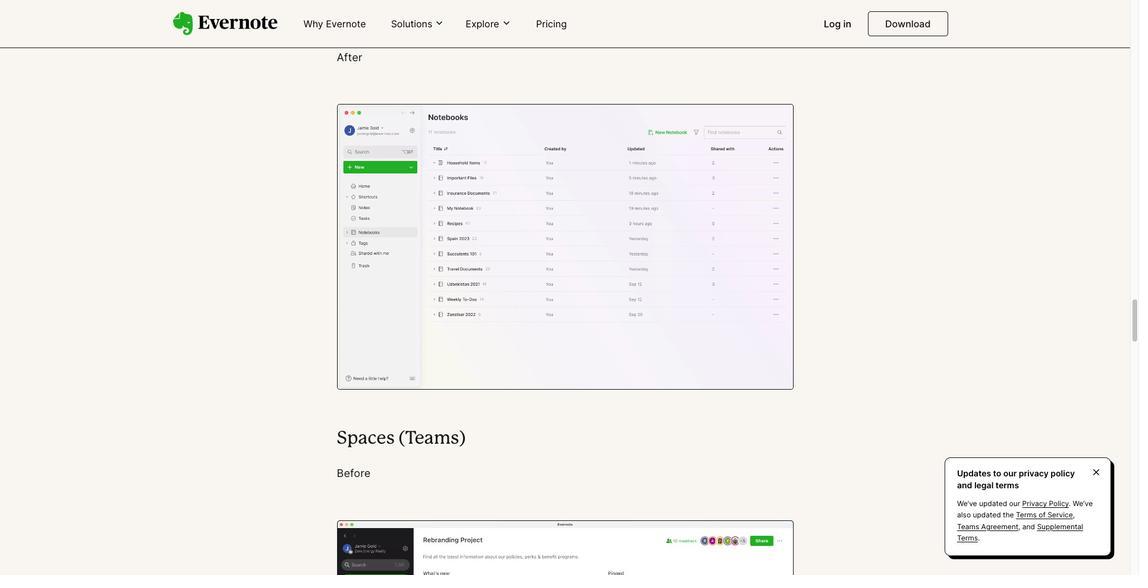 Task type: describe. For each thing, give the bounding box(es) containing it.
. for .
[[978, 534, 980, 543]]

log
[[824, 18, 841, 30]]

teams agreement link
[[957, 522, 1019, 531]]

1 we've from the left
[[957, 500, 977, 509]]

solutions button
[[387, 17, 448, 30]]

terms inside supplemental terms
[[957, 534, 978, 543]]

supplemental terms link
[[957, 522, 1083, 543]]

evernote logo image
[[173, 12, 277, 36]]

. we've also updated the
[[957, 500, 1093, 520]]

our for privacy
[[1009, 500, 1020, 509]]

0 horizontal spatial ,
[[1019, 522, 1021, 531]]

why evernote link
[[296, 13, 373, 36]]

also
[[957, 511, 971, 520]]

supplemental
[[1037, 522, 1083, 531]]

in
[[843, 18, 852, 30]]

we've updated our privacy policy
[[957, 500, 1069, 509]]

(teams)
[[399, 431, 466, 448]]

log in link
[[817, 13, 859, 36]]

our for privacy
[[1004, 469, 1017, 479]]

explore button
[[462, 17, 515, 30]]

spaces (teams)
[[337, 431, 466, 448]]

terms of service , teams agreement , and
[[957, 511, 1075, 531]]

pricing
[[536, 18, 567, 30]]

before
[[337, 467, 371, 480]]

supplemental terms
[[957, 522, 1083, 543]]

solutions
[[391, 18, 433, 30]]

. for . we've also updated the
[[1069, 500, 1071, 509]]

why
[[304, 18, 323, 30]]

terms
[[996, 480, 1019, 490]]

0 vertical spatial updated
[[979, 500, 1007, 509]]

to
[[993, 469, 1002, 479]]



Task type: locate. For each thing, give the bounding box(es) containing it.
1 horizontal spatial and
[[1023, 522, 1035, 531]]

0 horizontal spatial and
[[957, 480, 972, 490]]

and
[[957, 480, 972, 490], [1023, 522, 1035, 531]]

explore
[[466, 18, 499, 30]]

why evernote
[[304, 18, 366, 30]]

and down . we've also updated the
[[1023, 522, 1035, 531]]

privacy policy link
[[1022, 500, 1069, 509]]

after
[[337, 51, 363, 63]]

. up 'service'
[[1069, 500, 1071, 509]]

and down updates
[[957, 480, 972, 490]]

1 horizontal spatial terms
[[1016, 511, 1037, 520]]

0 horizontal spatial we've
[[957, 500, 977, 509]]

policy
[[1051, 469, 1075, 479]]

terms
[[1016, 511, 1037, 520], [957, 534, 978, 543]]

updated inside . we've also updated the
[[973, 511, 1001, 520]]

and inside updates to our privacy policy and legal terms
[[957, 480, 972, 490]]

terms of service link
[[1016, 511, 1073, 520]]

0 vertical spatial .
[[1069, 500, 1071, 509]]

1 horizontal spatial we've
[[1073, 500, 1093, 509]]

.
[[1069, 500, 1071, 509], [978, 534, 980, 543]]

1 horizontal spatial .
[[1069, 500, 1071, 509]]

0 vertical spatial our
[[1004, 469, 1017, 479]]

,
[[1073, 511, 1075, 520], [1019, 522, 1021, 531]]

we've up the also
[[957, 500, 977, 509]]

terms inside terms of service , teams agreement , and
[[1016, 511, 1037, 520]]

download
[[885, 18, 931, 30]]

our inside updates to our privacy policy and legal terms
[[1004, 469, 1017, 479]]

1 vertical spatial ,
[[1019, 522, 1021, 531]]

of
[[1039, 511, 1046, 520]]

teams
[[957, 522, 979, 531]]

updates to our privacy policy and legal terms
[[957, 469, 1075, 490]]

privacy
[[1019, 469, 1049, 479]]

2 we've from the left
[[1073, 500, 1093, 509]]

terms down teams
[[957, 534, 978, 543]]

1 vertical spatial our
[[1009, 500, 1020, 509]]

policy
[[1049, 500, 1069, 509]]

0 horizontal spatial terms
[[957, 534, 978, 543]]

our
[[1004, 469, 1017, 479], [1009, 500, 1020, 509]]

legal
[[975, 480, 994, 490]]

, down . we've also updated the
[[1019, 522, 1021, 531]]

0 vertical spatial and
[[957, 480, 972, 490]]

log in
[[824, 18, 852, 30]]

we've
[[957, 500, 977, 509], [1073, 500, 1093, 509]]

1 vertical spatial .
[[978, 534, 980, 543]]

1 horizontal spatial ,
[[1073, 511, 1075, 520]]

we've right policy
[[1073, 500, 1093, 509]]

1 vertical spatial updated
[[973, 511, 1001, 520]]

service
[[1048, 511, 1073, 520]]

1 vertical spatial terms
[[957, 534, 978, 543]]

the
[[1003, 511, 1014, 520]]

updated up 'the'
[[979, 500, 1007, 509]]

pricing link
[[529, 13, 574, 36]]

our up terms
[[1004, 469, 1017, 479]]

new evernote ui - notebooks image
[[337, 104, 794, 390]]

and inside terms of service , teams agreement , and
[[1023, 522, 1035, 531]]

privacy
[[1022, 500, 1047, 509]]

updates
[[957, 469, 991, 479]]

spaces
[[337, 431, 395, 448]]

, up supplemental
[[1073, 511, 1075, 520]]

0 horizontal spatial .
[[978, 534, 980, 543]]

. down teams agreement link on the bottom right
[[978, 534, 980, 543]]

1 vertical spatial and
[[1023, 522, 1035, 531]]

updated
[[979, 500, 1007, 509], [973, 511, 1001, 520]]

updated up teams agreement link on the bottom right
[[973, 511, 1001, 520]]

. inside . we've also updated the
[[1069, 500, 1071, 509]]

terms down privacy
[[1016, 511, 1037, 520]]

we've inside . we've also updated the
[[1073, 500, 1093, 509]]

download link
[[868, 11, 948, 36]]

evernote
[[326, 18, 366, 30]]

agreement
[[981, 522, 1019, 531]]

our up 'the'
[[1009, 500, 1020, 509]]

0 vertical spatial ,
[[1073, 511, 1075, 520]]

0 vertical spatial terms
[[1016, 511, 1037, 520]]



Task type: vqa. For each thing, say whether or not it's contained in the screenshot.
Schedule
no



